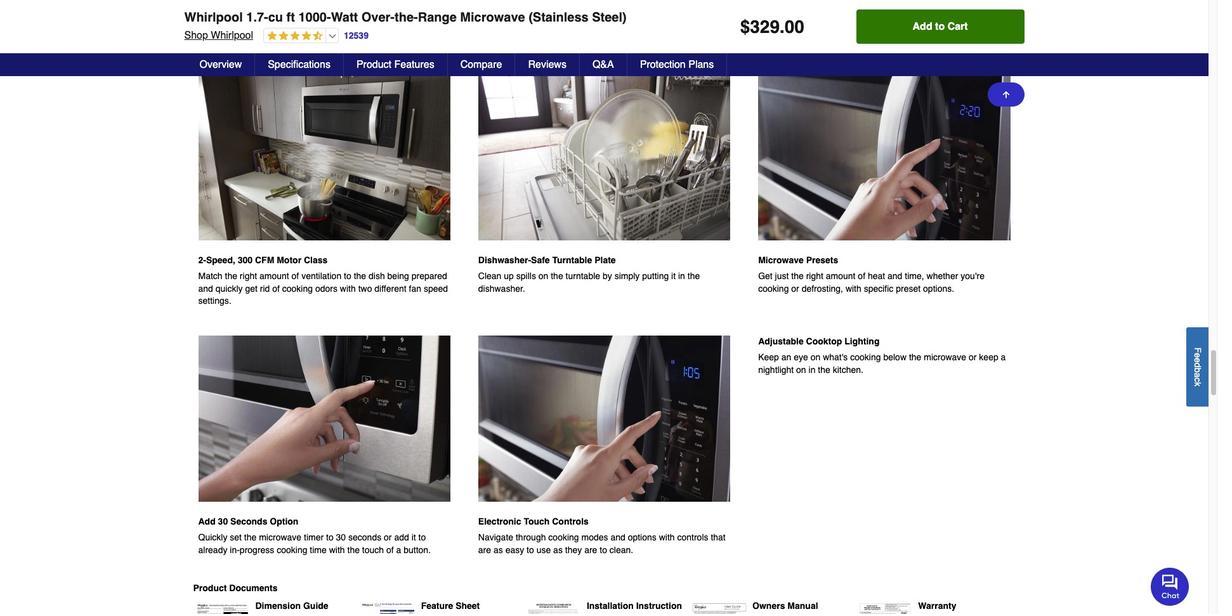 Task type: describe. For each thing, give the bounding box(es) containing it.
a inside button
[[1193, 372, 1203, 377]]

putting
[[642, 271, 669, 281]]

in inside adjustable cooktop lighting keep an eye on what's cooking below the microwave or keep a nightlight on in the kitchen.
[[809, 365, 816, 375]]

a inside adjustable cooktop lighting keep an eye on what's cooking below the microwave or keep a nightlight on in the kitchen.
[[1001, 352, 1006, 362]]

reviews button
[[515, 53, 580, 76]]

dimension
[[255, 601, 301, 611]]

adjustable cooktop lighting keep an eye on what's cooking below the microwave or keep a nightlight on in the kitchen.
[[758, 336, 1006, 375]]

to down through
[[527, 545, 534, 555]]

ventilation
[[301, 271, 341, 281]]

watt
[[331, 10, 358, 25]]

f
[[1193, 347, 1203, 353]]

cooktop
[[806, 336, 842, 346]]

electronic
[[478, 516, 521, 526]]

electronic touch controls navigate through cooking modes and options with controls that are as easy to use as they are to clean.
[[478, 516, 726, 555]]

.
[[780, 16, 785, 37]]

quickly
[[198, 532, 227, 542]]

amount inside 2-speed, 300 cfm motor class match the right amount of ventilation to the dish being prepared and quickly get rid of cooking odors with two different fan speed settings.
[[259, 271, 289, 281]]

0 horizontal spatial features
[[193, 52, 230, 63]]

just
[[775, 271, 789, 281]]

to up button.
[[418, 532, 426, 542]]

being
[[387, 271, 409, 281]]

q&a
[[593, 59, 614, 70]]

kitchen.
[[833, 365, 863, 375]]

protection plans
[[640, 59, 714, 70]]

right inside microwave presets get just the right amount of heat and time, whether you're cooking or defrosting, with specific preset options.
[[806, 271, 823, 281]]

controls
[[677, 532, 708, 542]]

lighting
[[845, 336, 880, 346]]

d
[[1193, 363, 1203, 368]]

plans
[[689, 59, 714, 70]]

f e e d b a c k button
[[1186, 327, 1209, 406]]

the down turntable
[[551, 271, 563, 281]]

with inside microwave presets get just the right amount of heat and time, whether you're cooking or defrosting, with specific preset options.
[[846, 283, 861, 294]]

simply
[[615, 271, 640, 281]]

over-
[[362, 10, 395, 25]]

microwave inside microwave presets get just the right amount of heat and time, whether you're cooking or defrosting, with specific preset options.
[[758, 255, 804, 265]]

0 vertical spatial microwave
[[460, 10, 525, 25]]

to inside add to cart button
[[935, 21, 945, 32]]

speed,
[[206, 255, 235, 265]]

easy
[[505, 545, 524, 555]]

fan
[[409, 283, 421, 294]]

cu
[[268, 10, 283, 25]]

k
[[1193, 382, 1203, 386]]

get
[[245, 283, 258, 294]]

below
[[883, 352, 907, 362]]

steel)
[[592, 10, 627, 25]]

spills
[[516, 271, 536, 281]]

the right below
[[909, 352, 921, 362]]

sheet
[[456, 601, 480, 611]]

0 vertical spatial whirlpool
[[184, 10, 243, 25]]

specific
[[864, 283, 894, 294]]

1000-
[[299, 10, 331, 25]]

compare button
[[448, 53, 515, 76]]

add for add to cart
[[913, 21, 932, 32]]

match
[[198, 271, 222, 281]]

product features button
[[344, 53, 448, 76]]

presets
[[806, 255, 838, 265]]

the right putting
[[688, 271, 700, 281]]

or inside microwave presets get just the right amount of heat and time, whether you're cooking or defrosting, with specific preset options.
[[791, 283, 799, 294]]

b
[[1193, 368, 1203, 372]]

overview button
[[187, 53, 255, 76]]

2-
[[198, 255, 206, 265]]

whether
[[927, 271, 958, 281]]

overview
[[200, 59, 242, 70]]

product for product features
[[357, 59, 391, 70]]

or for adjustable cooktop lighting keep an eye on what's cooking below the microwave or keep a nightlight on in the kitchen.
[[969, 352, 977, 362]]

dishwasher-safe turntable plate clean up spills on the turntable by simply putting it in the dishwasher.
[[478, 255, 700, 294]]

set
[[230, 532, 242, 542]]

it inside add 30 seconds option quickly set the microwave timer to 30 seconds or add it to already in-progress cooking time with the touch of a button.
[[412, 532, 416, 542]]

the up quickly
[[225, 271, 237, 281]]

to down modes
[[600, 545, 607, 555]]

cooking inside electronic touch controls navigate through cooking modes and options with controls that are as easy to use as they are to clean.
[[548, 532, 579, 542]]

heat
[[868, 271, 885, 281]]

in-
[[230, 545, 240, 555]]

$ 329 . 00
[[740, 16, 804, 37]]

2 e from the top
[[1193, 358, 1203, 363]]

arrow up image
[[1001, 89, 1011, 100]]

options.
[[923, 283, 954, 294]]

2 as from the left
[[553, 545, 563, 555]]

q&a button
[[580, 53, 627, 76]]

eye
[[794, 352, 808, 362]]

installation instruction
[[587, 601, 682, 611]]

owners
[[753, 601, 785, 611]]

time,
[[905, 271, 924, 281]]

the inside microwave presets get just the right amount of heat and time, whether you're cooking or defrosting, with specific preset options.
[[791, 271, 804, 281]]

documents
[[229, 583, 278, 593]]

microwave presets get just the right amount of heat and time, whether you're cooking or defrosting, with specific preset options.
[[758, 255, 985, 294]]

feature
[[421, 601, 453, 611]]

add to cart
[[913, 21, 968, 32]]

what's
[[823, 352, 848, 362]]

to inside 2-speed, 300 cfm motor class match the right amount of ventilation to the dish being prepared and quickly get rid of cooking odors with two different fan speed settings.
[[344, 271, 351, 281]]

1 are from the left
[[478, 545, 491, 555]]

product features
[[357, 59, 434, 70]]

touch
[[524, 516, 550, 526]]

modes
[[581, 532, 608, 542]]

of down the motor on the top
[[292, 271, 299, 281]]

specifications button
[[255, 53, 344, 76]]

adjustable
[[758, 336, 804, 346]]

12539
[[344, 30, 369, 40]]

of inside add 30 seconds option quickly set the microwave timer to 30 seconds or add it to already in-progress cooking time with the touch of a button.
[[386, 545, 394, 555]]

by
[[603, 271, 612, 281]]

add 30 seconds option quickly set the microwave timer to 30 seconds or add it to already in-progress cooking time with the touch of a button.
[[198, 516, 431, 555]]

settings.
[[198, 296, 231, 306]]

seconds
[[348, 532, 381, 542]]

you're
[[961, 271, 985, 281]]

1.7-
[[246, 10, 268, 25]]

1 vertical spatial whirlpool
[[211, 30, 253, 41]]

product for product documents
[[193, 583, 227, 593]]

and inside electronic touch controls navigate through cooking modes and options with controls that are as easy to use as they are to clean.
[[611, 532, 625, 542]]

or for add 30 seconds option quickly set the microwave timer to 30 seconds or add it to already in-progress cooking time with the touch of a button.
[[384, 532, 392, 542]]

dish
[[369, 271, 385, 281]]



Task type: locate. For each thing, give the bounding box(es) containing it.
a up k
[[1193, 372, 1203, 377]]

2 amount from the left
[[826, 271, 856, 281]]

in inside dishwasher-safe turntable plate clean up spills on the turntable by simply putting it in the dishwasher.
[[678, 271, 685, 281]]

0 vertical spatial or
[[791, 283, 799, 294]]

shop
[[184, 30, 208, 41]]

microwave
[[460, 10, 525, 25], [758, 255, 804, 265]]

0 horizontal spatial and
[[198, 283, 213, 294]]

and inside 2-speed, 300 cfm motor class match the right amount of ventilation to the dish being prepared and quickly get rid of cooking odors with two different fan speed settings.
[[198, 283, 213, 294]]

microwave left keep
[[924, 352, 966, 362]]

in down cooktop
[[809, 365, 816, 375]]

right
[[240, 271, 257, 281], [806, 271, 823, 281]]

or left add
[[384, 532, 392, 542]]

on down safe
[[539, 271, 548, 281]]

and inside microwave presets get just the right amount of heat and time, whether you're cooking or defrosting, with specific preset options.
[[888, 271, 902, 281]]

0 horizontal spatial add
[[198, 516, 216, 526]]

whirlpool
[[184, 10, 243, 25], [211, 30, 253, 41]]

with inside add 30 seconds option quickly set the microwave timer to 30 seconds or add it to already in-progress cooking time with the touch of a button.
[[329, 545, 345, 555]]

guide
[[303, 601, 328, 611]]

whirlpool up 'shop whirlpool'
[[184, 10, 243, 25]]

installation
[[587, 601, 634, 611]]

clean.
[[610, 545, 633, 555]]

and up preset
[[888, 271, 902, 281]]

to left cart
[[935, 21, 945, 32]]

add up quickly
[[198, 516, 216, 526]]

cooking up they
[[548, 532, 579, 542]]

navigate
[[478, 532, 513, 542]]

keep
[[758, 352, 779, 362]]

4.5 stars image
[[264, 30, 323, 43]]

features inside 'product features' button
[[394, 59, 434, 70]]

and up clean.
[[611, 532, 625, 542]]

1 vertical spatial it
[[412, 532, 416, 542]]

progress
[[240, 545, 274, 555]]

time
[[310, 545, 327, 555]]

features down 'shop whirlpool'
[[193, 52, 230, 63]]

0 vertical spatial 30
[[218, 516, 228, 526]]

as
[[494, 545, 503, 555], [553, 545, 563, 555]]

range
[[418, 10, 457, 25]]

1 horizontal spatial and
[[611, 532, 625, 542]]

options
[[628, 532, 657, 542]]

safe
[[531, 255, 550, 265]]

cooking inside adjustable cooktop lighting keep an eye on what's cooking below the microwave or keep a nightlight on in the kitchen.
[[850, 352, 881, 362]]

amount up defrosting,
[[826, 271, 856, 281]]

or inside adjustable cooktop lighting keep an eye on what's cooking below the microwave or keep a nightlight on in the kitchen.
[[969, 352, 977, 362]]

e up b
[[1193, 358, 1203, 363]]

0 horizontal spatial product
[[193, 583, 227, 593]]

1 horizontal spatial are
[[584, 545, 597, 555]]

protection
[[640, 59, 686, 70]]

and down match
[[198, 283, 213, 294]]

nightlight
[[758, 365, 794, 375]]

0 horizontal spatial on
[[539, 271, 548, 281]]

add inside add 30 seconds option quickly set the microwave timer to 30 seconds or add it to already in-progress cooking time with the touch of a button.
[[198, 516, 216, 526]]

1 vertical spatial on
[[811, 352, 821, 362]]

1 right from the left
[[240, 271, 257, 281]]

1 vertical spatial microwave
[[758, 255, 804, 265]]

dimension guide
[[255, 601, 328, 611]]

already
[[198, 545, 227, 555]]

0 vertical spatial add
[[913, 21, 932, 32]]

2 vertical spatial or
[[384, 532, 392, 542]]

0 vertical spatial and
[[888, 271, 902, 281]]

0 vertical spatial in
[[678, 271, 685, 281]]

odors
[[315, 283, 338, 294]]

in
[[678, 271, 685, 281], [809, 365, 816, 375]]

2 vertical spatial on
[[796, 365, 806, 375]]

rid
[[260, 283, 270, 294]]

use
[[537, 545, 551, 555]]

1 amount from the left
[[259, 271, 289, 281]]

2 horizontal spatial on
[[811, 352, 821, 362]]

the down what's at the bottom right of page
[[818, 365, 830, 375]]

it
[[671, 271, 676, 281], [412, 532, 416, 542]]

touch
[[362, 545, 384, 555]]

are down navigate
[[478, 545, 491, 555]]

30
[[218, 516, 228, 526], [336, 532, 346, 542]]

0 vertical spatial a
[[1001, 352, 1006, 362]]

1 horizontal spatial a
[[1001, 352, 1006, 362]]

1 e from the top
[[1193, 353, 1203, 358]]

on down eye
[[796, 365, 806, 375]]

different
[[375, 283, 406, 294]]

microwave inside add 30 seconds option quickly set the microwave timer to 30 seconds or add it to already in-progress cooking time with the touch of a button.
[[259, 532, 301, 542]]

whirlpool down 1.7-
[[211, 30, 253, 41]]

cart
[[948, 21, 968, 32]]

with left two
[[340, 283, 356, 294]]

cooking down timer
[[277, 545, 307, 555]]

shop whirlpool
[[184, 30, 253, 41]]

get
[[758, 271, 773, 281]]

with inside 2-speed, 300 cfm motor class match the right amount of ventilation to the dish being prepared and quickly get rid of cooking odors with two different fan speed settings.
[[340, 283, 356, 294]]

1 horizontal spatial or
[[791, 283, 799, 294]]

1 vertical spatial or
[[969, 352, 977, 362]]

(stainless
[[529, 10, 589, 25]]

with right options
[[659, 532, 675, 542]]

1 horizontal spatial amount
[[826, 271, 856, 281]]

product
[[357, 59, 391, 70], [193, 583, 227, 593]]

compare
[[460, 59, 502, 70]]

30 left seconds
[[336, 532, 346, 542]]

2 vertical spatial a
[[396, 545, 401, 555]]

add
[[394, 532, 409, 542]]

2 right from the left
[[806, 271, 823, 281]]

1 horizontal spatial as
[[553, 545, 563, 555]]

1 horizontal spatial features
[[394, 59, 434, 70]]

cooking inside add 30 seconds option quickly set the microwave timer to 30 seconds or add it to already in-progress cooking time with the touch of a button.
[[277, 545, 307, 555]]

2 horizontal spatial a
[[1193, 372, 1203, 377]]

or left defrosting,
[[791, 283, 799, 294]]

or left keep
[[969, 352, 977, 362]]

1 horizontal spatial right
[[806, 271, 823, 281]]

right up get
[[240, 271, 257, 281]]

or inside add 30 seconds option quickly set the microwave timer to 30 seconds or add it to already in-progress cooking time with the touch of a button.
[[384, 532, 392, 542]]

1 vertical spatial 30
[[336, 532, 346, 542]]

0 horizontal spatial microwave
[[259, 532, 301, 542]]

1 horizontal spatial on
[[796, 365, 806, 375]]

e up d
[[1193, 353, 1203, 358]]

1 horizontal spatial microwave
[[758, 255, 804, 265]]

0 vertical spatial it
[[671, 271, 676, 281]]

a inside add 30 seconds option quickly set the microwave timer to 30 seconds or add it to already in-progress cooking time with the touch of a button.
[[396, 545, 401, 555]]

a down add
[[396, 545, 401, 555]]

0 horizontal spatial as
[[494, 545, 503, 555]]

in right putting
[[678, 271, 685, 281]]

1 vertical spatial product
[[193, 583, 227, 593]]

prepared
[[412, 271, 447, 281]]

0 horizontal spatial 30
[[218, 516, 228, 526]]

of inside microwave presets get just the right amount of heat and time, whether you're cooking or defrosting, with specific preset options.
[[858, 271, 865, 281]]

amount inside microwave presets get just the right amount of heat and time, whether you're cooking or defrosting, with specific preset options.
[[826, 271, 856, 281]]

clean
[[478, 271, 501, 281]]

0 horizontal spatial are
[[478, 545, 491, 555]]

the right just
[[791, 271, 804, 281]]

product down already
[[193, 583, 227, 593]]

right up defrosting,
[[806, 271, 823, 281]]

with right time
[[329, 545, 345, 555]]

up
[[504, 271, 514, 281]]

microwave down 'option'
[[259, 532, 301, 542]]

cooking down ventilation
[[282, 283, 313, 294]]

product down 12539 at the top
[[357, 59, 391, 70]]

an
[[782, 352, 791, 362]]

it right add
[[412, 532, 416, 542]]

right inside 2-speed, 300 cfm motor class match the right amount of ventilation to the dish being prepared and quickly get rid of cooking odors with two different fan speed settings.
[[240, 271, 257, 281]]

features down the-
[[394, 59, 434, 70]]

warranty
[[918, 601, 956, 611]]

on right eye
[[811, 352, 821, 362]]

00
[[785, 16, 804, 37]]

instruction
[[636, 601, 682, 611]]

0 horizontal spatial amount
[[259, 271, 289, 281]]

microwave
[[924, 352, 966, 362], [259, 532, 301, 542]]

that
[[711, 532, 726, 542]]

2-speed, 300 cfm motor class match the right amount of ventilation to the dish being prepared and quickly get rid of cooking odors with two different fan speed settings.
[[198, 255, 448, 306]]

1 horizontal spatial in
[[809, 365, 816, 375]]

c
[[1193, 377, 1203, 382]]

cooking inside microwave presets get just the right amount of heat and time, whether you're cooking or defrosting, with specific preset options.
[[758, 283, 789, 294]]

specifications
[[268, 59, 331, 70]]

of right touch
[[386, 545, 394, 555]]

0 horizontal spatial a
[[396, 545, 401, 555]]

0 horizontal spatial right
[[240, 271, 257, 281]]

0 horizontal spatial it
[[412, 532, 416, 542]]

with inside electronic touch controls navigate through cooking modes and options with controls that are as easy to use as they are to clean.
[[659, 532, 675, 542]]

of right rid
[[272, 283, 280, 294]]

through
[[516, 532, 546, 542]]

1 horizontal spatial microwave
[[924, 352, 966, 362]]

on inside dishwasher-safe turntable plate clean up spills on the turntable by simply putting it in the dishwasher.
[[539, 271, 548, 281]]

with
[[340, 283, 356, 294], [846, 283, 861, 294], [659, 532, 675, 542], [329, 545, 345, 555]]

chat invite button image
[[1151, 567, 1190, 606]]

0 horizontal spatial microwave
[[460, 10, 525, 25]]

0 horizontal spatial or
[[384, 532, 392, 542]]

manual
[[788, 601, 818, 611]]

owners manual
[[753, 601, 818, 611]]

1 horizontal spatial 30
[[336, 532, 346, 542]]

1 as from the left
[[494, 545, 503, 555]]

microwave up the compare button
[[460, 10, 525, 25]]

2 vertical spatial and
[[611, 532, 625, 542]]

e
[[1193, 353, 1203, 358], [1193, 358, 1203, 363]]

add left cart
[[913, 21, 932, 32]]

turntable
[[566, 271, 600, 281]]

the up two
[[354, 271, 366, 281]]

it right putting
[[671, 271, 676, 281]]

0 vertical spatial microwave
[[924, 352, 966, 362]]

1 vertical spatial microwave
[[259, 532, 301, 542]]

0 vertical spatial product
[[357, 59, 391, 70]]

the down seconds
[[347, 545, 360, 555]]

2 horizontal spatial or
[[969, 352, 977, 362]]

cooking down "lighting"
[[850, 352, 881, 362]]

2 horizontal spatial and
[[888, 271, 902, 281]]

product inside button
[[357, 59, 391, 70]]

to right timer
[[326, 532, 334, 542]]

a
[[1001, 352, 1006, 362], [1193, 372, 1203, 377], [396, 545, 401, 555]]

1 horizontal spatial add
[[913, 21, 932, 32]]

a right keep
[[1001, 352, 1006, 362]]

product documents
[[193, 583, 278, 593]]

amount up rid
[[259, 271, 289, 281]]

with left specific
[[846, 283, 861, 294]]

as right use
[[553, 545, 563, 555]]

1 vertical spatial a
[[1193, 372, 1203, 377]]

keep
[[979, 352, 998, 362]]

cooking down get
[[758, 283, 789, 294]]

are down modes
[[584, 545, 597, 555]]

$
[[740, 16, 750, 37]]

the-
[[395, 10, 418, 25]]

plate
[[595, 255, 616, 265]]

0 horizontal spatial in
[[678, 271, 685, 281]]

timer
[[304, 532, 324, 542]]

to right ventilation
[[344, 271, 351, 281]]

300
[[238, 255, 253, 265]]

to
[[935, 21, 945, 32], [344, 271, 351, 281], [326, 532, 334, 542], [418, 532, 426, 542], [527, 545, 534, 555], [600, 545, 607, 555]]

1 horizontal spatial product
[[357, 59, 391, 70]]

motor
[[277, 255, 301, 265]]

cooking inside 2-speed, 300 cfm motor class match the right amount of ventilation to the dish being prepared and quickly get rid of cooking odors with two different fan speed settings.
[[282, 283, 313, 294]]

protection plans button
[[627, 53, 727, 76]]

microwave inside adjustable cooktop lighting keep an eye on what's cooking below the microwave or keep a nightlight on in the kitchen.
[[924, 352, 966, 362]]

two
[[358, 283, 372, 294]]

it inside dishwasher-safe turntable plate clean up spills on the turntable by simply putting it in the dishwasher.
[[671, 271, 676, 281]]

add for add 30 seconds option quickly set the microwave timer to 30 seconds or add it to already in-progress cooking time with the touch of a button.
[[198, 516, 216, 526]]

1 vertical spatial add
[[198, 516, 216, 526]]

of left heat
[[858, 271, 865, 281]]

microwave up just
[[758, 255, 804, 265]]

the up progress
[[244, 532, 257, 542]]

add inside button
[[913, 21, 932, 32]]

class
[[304, 255, 328, 265]]

of
[[292, 271, 299, 281], [858, 271, 865, 281], [272, 283, 280, 294], [386, 545, 394, 555]]

30 up quickly
[[218, 516, 228, 526]]

1 vertical spatial in
[[809, 365, 816, 375]]

1 vertical spatial and
[[198, 283, 213, 294]]

as down navigate
[[494, 545, 503, 555]]

1 horizontal spatial it
[[671, 271, 676, 281]]

reviews
[[528, 59, 567, 70]]

2 are from the left
[[584, 545, 597, 555]]

0 vertical spatial on
[[539, 271, 548, 281]]



Task type: vqa. For each thing, say whether or not it's contained in the screenshot.
the bottommost "CHEVRON UP" "icon"
no



